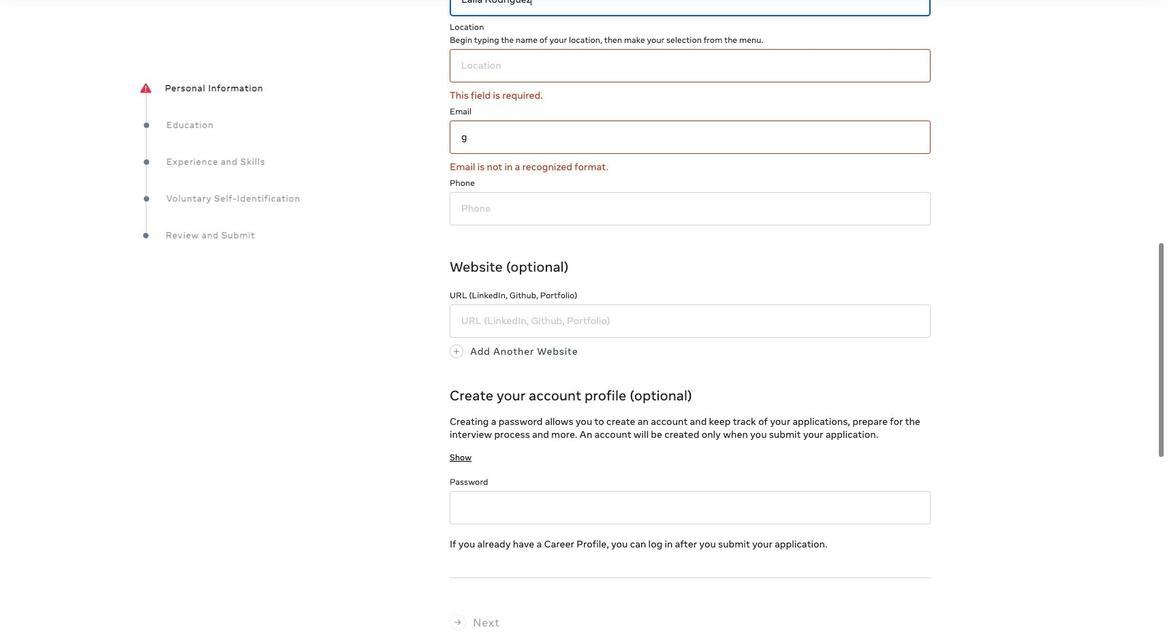 Task type: vqa. For each thing, say whether or not it's contained in the screenshot.
Desktop Nav Logo
no



Task type: describe. For each thing, give the bounding box(es) containing it.
Full Name text field
[[450, 0, 931, 16]]

Location text field
[[450, 49, 931, 83]]



Task type: locate. For each thing, give the bounding box(es) containing it.
Email text field
[[450, 121, 931, 154]]

Phone text field
[[450, 192, 931, 226]]

URL (LinkedIn, Github, Portfolio) text field
[[450, 305, 931, 338]]

None password field
[[450, 491, 931, 524]]



